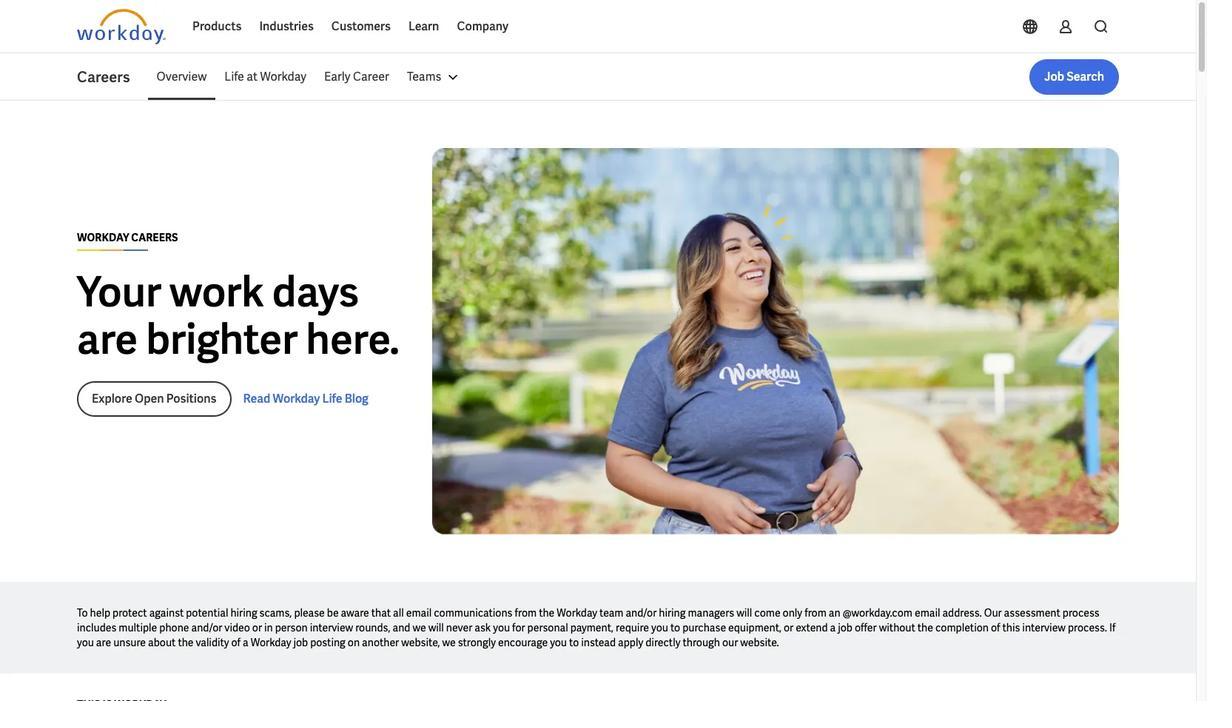 Task type: describe. For each thing, give the bounding box(es) containing it.
process
[[1063, 607, 1100, 620]]

address.
[[943, 607, 983, 620]]

without
[[879, 622, 916, 635]]

encourage
[[498, 636, 548, 650]]

explore
[[92, 391, 132, 407]]

be
[[327, 607, 339, 620]]

this
[[1003, 622, 1021, 635]]

includes
[[77, 622, 117, 635]]

1 horizontal spatial and/or
[[626, 607, 657, 620]]

you up directly on the bottom of the page
[[652, 622, 669, 635]]

@workday.com
[[843, 607, 913, 620]]

1 horizontal spatial careers
[[131, 231, 178, 245]]

industries
[[259, 19, 314, 34]]

website.
[[741, 636, 780, 650]]

2 interview from the left
[[1023, 622, 1066, 635]]

rounds,
[[356, 622, 391, 635]]

job
[[1045, 69, 1065, 84]]

customers
[[332, 19, 391, 34]]

read
[[243, 391, 271, 407]]

to
[[77, 607, 88, 620]]

here.
[[306, 313, 400, 367]]

workday careers
[[77, 231, 178, 245]]

0 vertical spatial a
[[831, 622, 836, 635]]

menu containing overview
[[148, 59, 471, 95]]

early career link
[[315, 59, 398, 95]]

equipment,
[[729, 622, 782, 635]]

person
[[275, 622, 308, 635]]

an
[[829, 607, 841, 620]]

workday down "in"
[[251, 636, 291, 650]]

are inside to help protect against potential hiring scams, please be aware that all email communications from the workday team and/or hiring managers will come only from an @workday.com email address. our assessment process includes multiple phone and/or video or in person interview rounds, and we will never ask you for personal payment, require you to purchase equipment, or extend a job offer without the completion of this interview process. if you are unsure about the validity of a workday job posting on another website, we strongly encourage you to instead apply directly through our website.
[[96, 636, 111, 650]]

workday right read
[[273, 391, 320, 407]]

completion
[[936, 622, 989, 635]]

protect
[[113, 607, 147, 620]]

scams,
[[260, 607, 292, 620]]

overview
[[157, 69, 207, 84]]

come
[[755, 607, 781, 620]]

go to the homepage image
[[77, 9, 166, 44]]

teams button
[[398, 59, 471, 95]]

workday up the your
[[77, 231, 129, 245]]

learn button
[[400, 9, 448, 44]]

in
[[264, 622, 273, 635]]

careers link
[[77, 67, 148, 87]]

website,
[[402, 636, 440, 650]]

help
[[90, 607, 110, 620]]

1 vertical spatial the
[[918, 622, 934, 635]]

purchase
[[683, 622, 727, 635]]

against
[[149, 607, 184, 620]]

our
[[985, 607, 1002, 620]]

through
[[683, 636, 720, 650]]

directly
[[646, 636, 681, 650]]

validity
[[196, 636, 229, 650]]

0 vertical spatial to
[[671, 622, 681, 635]]

you left for in the bottom left of the page
[[493, 622, 510, 635]]

1 horizontal spatial the
[[539, 607, 555, 620]]

your work days are brighter here.
[[77, 265, 400, 367]]

on
[[348, 636, 360, 650]]

communications
[[434, 607, 513, 620]]

read workday life blog
[[243, 391, 369, 407]]

1 email from the left
[[406, 607, 432, 620]]

products button
[[184, 9, 251, 44]]

for
[[513, 622, 526, 635]]

life at workday link
[[216, 59, 315, 95]]

personal
[[528, 622, 569, 635]]

brighter
[[146, 313, 298, 367]]

unsure
[[113, 636, 146, 650]]

work
[[170, 265, 264, 319]]

days
[[272, 265, 359, 319]]

open
[[135, 391, 164, 407]]

explore open positions
[[92, 391, 217, 407]]

and
[[393, 622, 411, 635]]

teams
[[407, 69, 442, 84]]

2 from from the left
[[805, 607, 827, 620]]



Task type: vqa. For each thing, say whether or not it's contained in the screenshot.
bottom "CAREERS"
yes



Task type: locate. For each thing, give the bounding box(es) containing it.
0 horizontal spatial interview
[[310, 622, 353, 635]]

we up website,
[[413, 622, 426, 635]]

video
[[225, 622, 250, 635]]

1 vertical spatial a
[[243, 636, 249, 650]]

at
[[247, 69, 258, 84]]

email up without
[[915, 607, 941, 620]]

the right without
[[918, 622, 934, 635]]

multiple
[[119, 622, 157, 635]]

and/or up 'require'
[[626, 607, 657, 620]]

job down person
[[294, 636, 308, 650]]

explore open positions link
[[77, 382, 231, 417]]

products
[[193, 19, 242, 34]]

team
[[600, 607, 624, 620]]

0 horizontal spatial job
[[294, 636, 308, 650]]

1 vertical spatial job
[[294, 636, 308, 650]]

0 horizontal spatial a
[[243, 636, 249, 650]]

list
[[148, 59, 1120, 95]]

the down phone
[[178, 636, 194, 650]]

workday right at
[[260, 69, 307, 84]]

customers button
[[323, 9, 400, 44]]

0 horizontal spatial email
[[406, 607, 432, 620]]

from up extend
[[805, 607, 827, 620]]

0 vertical spatial we
[[413, 622, 426, 635]]

a down an
[[831, 622, 836, 635]]

1 vertical spatial will
[[429, 622, 444, 635]]

interview down be
[[310, 622, 353, 635]]

to
[[671, 622, 681, 635], [569, 636, 579, 650]]

life left blog
[[322, 391, 343, 407]]

of down our
[[992, 622, 1001, 635]]

will
[[737, 607, 753, 620], [429, 622, 444, 635]]

list containing overview
[[148, 59, 1120, 95]]

only
[[783, 607, 803, 620]]

careers down go to the homepage image
[[77, 67, 130, 87]]

0 vertical spatial and/or
[[626, 607, 657, 620]]

blog
[[345, 391, 369, 407]]

if
[[1110, 622, 1116, 635]]

0 horizontal spatial careers
[[77, 67, 130, 87]]

the
[[539, 607, 555, 620], [918, 622, 934, 635], [178, 636, 194, 650]]

payment,
[[571, 622, 614, 635]]

instead
[[582, 636, 616, 650]]

offer
[[855, 622, 877, 635]]

company
[[457, 19, 509, 34]]

image of a workmate wearing a workday branded shirt. image
[[432, 148, 1120, 535]]

of
[[992, 622, 1001, 635], [231, 636, 241, 650]]

1 horizontal spatial or
[[784, 622, 794, 635]]

ask
[[475, 622, 491, 635]]

0 vertical spatial job
[[838, 622, 853, 635]]

life
[[225, 69, 244, 84], [322, 391, 343, 407]]

hiring up video
[[231, 607, 257, 620]]

hiring up directly on the bottom of the page
[[659, 607, 686, 620]]

life left at
[[225, 69, 244, 84]]

to up directly on the bottom of the page
[[671, 622, 681, 635]]

0 vertical spatial careers
[[77, 67, 130, 87]]

process.
[[1069, 622, 1108, 635]]

workday up payment,
[[557, 607, 598, 620]]

are inside your work days are brighter here.
[[77, 313, 138, 367]]

1 vertical spatial of
[[231, 636, 241, 650]]

potential
[[186, 607, 228, 620]]

extend
[[796, 622, 828, 635]]

0 vertical spatial are
[[77, 313, 138, 367]]

will up equipment,
[[737, 607, 753, 620]]

search
[[1067, 69, 1105, 84]]

0 horizontal spatial hiring
[[231, 607, 257, 620]]

or left "in"
[[252, 622, 262, 635]]

careers
[[77, 67, 130, 87], [131, 231, 178, 245]]

to help protect against potential hiring scams, please be aware that all email communications from the workday team and/or hiring managers will come only from an @workday.com email address. our assessment process includes multiple phone and/or video or in person interview rounds, and we will never ask you for personal payment, require you to purchase equipment, or extend a job offer without the completion of this interview process. if you are unsure about the validity of a workday job posting on another website, we strongly encourage you to instead apply directly through our website.
[[77, 607, 1116, 650]]

1 horizontal spatial of
[[992, 622, 1001, 635]]

life at workday
[[225, 69, 307, 84]]

career
[[353, 69, 389, 84]]

are up "explore"
[[77, 313, 138, 367]]

1 horizontal spatial hiring
[[659, 607, 686, 620]]

or down only
[[784, 622, 794, 635]]

read workday life blog link
[[243, 390, 369, 408]]

1 horizontal spatial email
[[915, 607, 941, 620]]

1 hiring from the left
[[231, 607, 257, 620]]

1 from from the left
[[515, 607, 537, 620]]

you
[[493, 622, 510, 635], [652, 622, 669, 635], [77, 636, 94, 650], [550, 636, 567, 650]]

careers up the your
[[131, 231, 178, 245]]

we down never
[[442, 636, 456, 650]]

1 horizontal spatial to
[[671, 622, 681, 635]]

0 horizontal spatial from
[[515, 607, 537, 620]]

phone
[[159, 622, 189, 635]]

early career
[[324, 69, 389, 84]]

a
[[831, 622, 836, 635], [243, 636, 249, 650]]

1 horizontal spatial a
[[831, 622, 836, 635]]

1 interview from the left
[[310, 622, 353, 635]]

1 horizontal spatial life
[[322, 391, 343, 407]]

posting
[[310, 636, 346, 650]]

job search link
[[1030, 59, 1120, 95]]

early
[[324, 69, 351, 84]]

menu
[[148, 59, 471, 95]]

managers
[[688, 607, 735, 620]]

2 vertical spatial the
[[178, 636, 194, 650]]

job
[[838, 622, 853, 635], [294, 636, 308, 650]]

0 horizontal spatial and/or
[[191, 622, 222, 635]]

1 or from the left
[[252, 622, 262, 635]]

industries button
[[251, 9, 323, 44]]

learn
[[409, 19, 439, 34]]

strongly
[[458, 636, 496, 650]]

2 or from the left
[[784, 622, 794, 635]]

1 horizontal spatial from
[[805, 607, 827, 620]]

2 email from the left
[[915, 607, 941, 620]]

never
[[446, 622, 473, 635]]

to down payment,
[[569, 636, 579, 650]]

company button
[[448, 9, 518, 44]]

job search
[[1045, 69, 1105, 84]]

0 horizontal spatial to
[[569, 636, 579, 650]]

are down includes
[[96, 636, 111, 650]]

0 horizontal spatial or
[[252, 622, 262, 635]]

about
[[148, 636, 176, 650]]

the up personal
[[539, 607, 555, 620]]

1 vertical spatial and/or
[[191, 622, 222, 635]]

your
[[77, 265, 162, 319]]

will up website,
[[429, 622, 444, 635]]

and/or down "potential"
[[191, 622, 222, 635]]

2 hiring from the left
[[659, 607, 686, 620]]

0 horizontal spatial we
[[413, 622, 426, 635]]

we
[[413, 622, 426, 635], [442, 636, 456, 650]]

that
[[372, 607, 391, 620]]

1 vertical spatial to
[[569, 636, 579, 650]]

you down personal
[[550, 636, 567, 650]]

email
[[406, 607, 432, 620], [915, 607, 941, 620]]

1 horizontal spatial will
[[737, 607, 753, 620]]

workday
[[260, 69, 307, 84], [77, 231, 129, 245], [273, 391, 320, 407], [557, 607, 598, 620], [251, 636, 291, 650]]

and/or
[[626, 607, 657, 620], [191, 622, 222, 635]]

2 horizontal spatial the
[[918, 622, 934, 635]]

job down an
[[838, 622, 853, 635]]

1 horizontal spatial job
[[838, 622, 853, 635]]

email right the all in the bottom left of the page
[[406, 607, 432, 620]]

from up for in the bottom left of the page
[[515, 607, 537, 620]]

1 vertical spatial careers
[[131, 231, 178, 245]]

0 horizontal spatial life
[[225, 69, 244, 84]]

of down video
[[231, 636, 241, 650]]

our
[[723, 636, 739, 650]]

1 vertical spatial are
[[96, 636, 111, 650]]

another
[[362, 636, 399, 650]]

0 vertical spatial the
[[539, 607, 555, 620]]

0 horizontal spatial will
[[429, 622, 444, 635]]

0 horizontal spatial of
[[231, 636, 241, 650]]

overview link
[[148, 59, 216, 95]]

please
[[294, 607, 325, 620]]

1 vertical spatial we
[[442, 636, 456, 650]]

assessment
[[1005, 607, 1061, 620]]

are
[[77, 313, 138, 367], [96, 636, 111, 650]]

0 vertical spatial will
[[737, 607, 753, 620]]

0 horizontal spatial the
[[178, 636, 194, 650]]

0 vertical spatial life
[[225, 69, 244, 84]]

apply
[[618, 636, 644, 650]]

all
[[393, 607, 404, 620]]

positions
[[166, 391, 217, 407]]

aware
[[341, 607, 369, 620]]

interview down assessment
[[1023, 622, 1066, 635]]

1 vertical spatial life
[[322, 391, 343, 407]]

workday inside menu
[[260, 69, 307, 84]]

require
[[616, 622, 649, 635]]

interview
[[310, 622, 353, 635], [1023, 622, 1066, 635]]

1 horizontal spatial we
[[442, 636, 456, 650]]

a down video
[[243, 636, 249, 650]]

1 horizontal spatial interview
[[1023, 622, 1066, 635]]

0 vertical spatial of
[[992, 622, 1001, 635]]

or
[[252, 622, 262, 635], [784, 622, 794, 635]]

you down includes
[[77, 636, 94, 650]]



